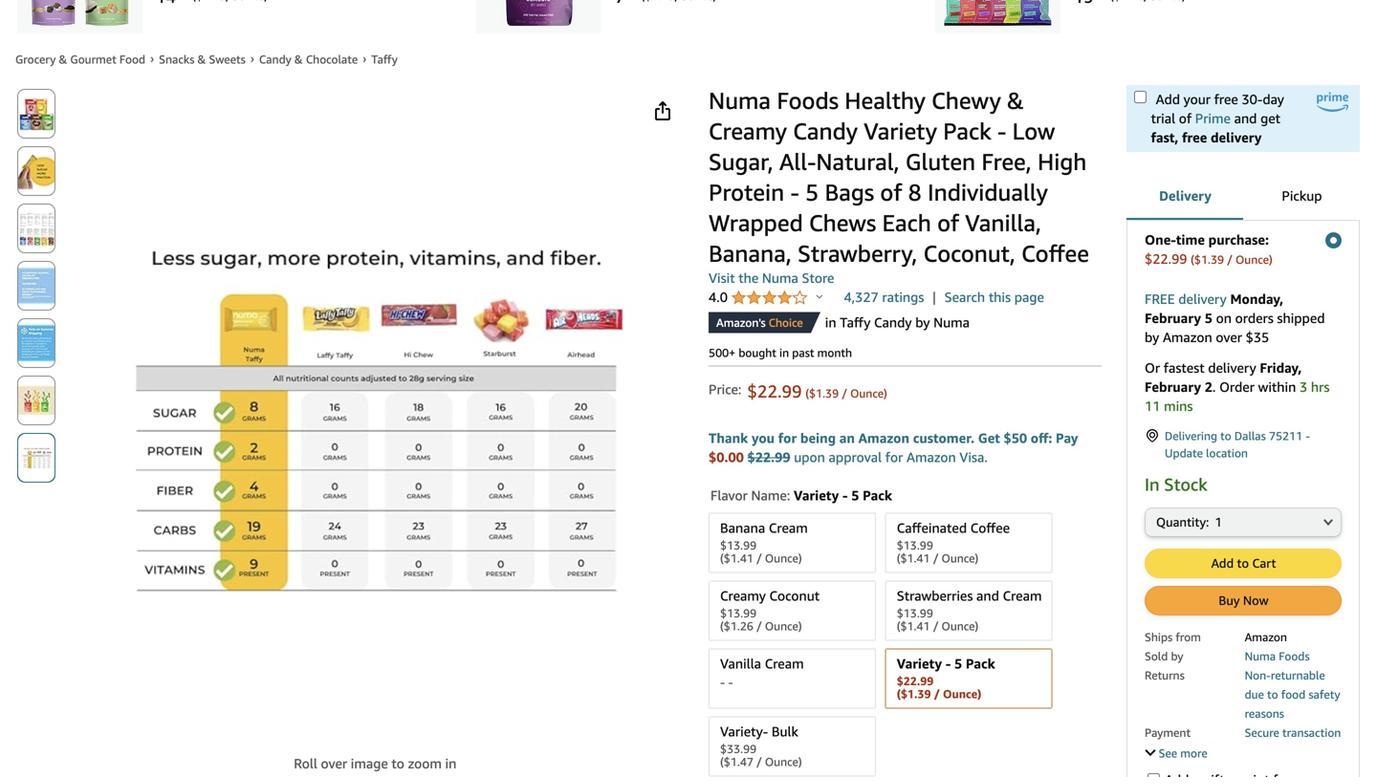 Task type: vqa. For each thing, say whether or not it's contained in the screenshot.
the bottom Chloride,
no



Task type: locate. For each thing, give the bounding box(es) containing it.
2 vertical spatial variety
[[897, 656, 942, 672]]

extender expand image
[[1145, 746, 1156, 757]]

reasons
[[1245, 707, 1285, 721]]

in
[[1145, 474, 1160, 495]]

option group
[[703, 509, 1102, 778]]

1 horizontal spatial $1.39
[[1195, 253, 1224, 266]]

1 horizontal spatial by
[[1145, 330, 1160, 345]]

cream for banana cream
[[769, 520, 808, 536]]

1 › from the left
[[150, 52, 154, 65]]

image
[[351, 756, 388, 772]]

pack
[[943, 117, 992, 145], [863, 488, 892, 503], [966, 656, 995, 672]]

grocery
[[15, 53, 56, 66]]

0 horizontal spatial taffy
[[371, 53, 398, 66]]

to inside the non-returnable due to food safety reasons payment
[[1267, 688, 1278, 702]]

by down ratings
[[916, 315, 930, 330]]

coffee inside numa foods healthy chewy & creamy candy variety pack - low sugar, all-natural, gluten free, high protein - 5 bags of 8 individually wrapped chews each of vanilla, banana, strawberry, coconut, coffee visit the numa store
[[1022, 240, 1089, 267]]

› right sweets on the top left of the page
[[250, 52, 254, 65]]

2 horizontal spatial candy
[[874, 315, 912, 330]]

5 inside the "variety - 5 pack $22.99 ($1.39 /  ounce)"
[[955, 656, 962, 672]]

0 horizontal spatial coffee
[[971, 520, 1010, 536]]

free down prime
[[1182, 130, 1207, 145]]

11
[[1145, 398, 1161, 414]]

0 vertical spatial creamy
[[709, 117, 787, 145]]

amazon inside on orders shipped by amazon over $35
[[1163, 330, 1212, 345]]

creamy up ($1.26
[[720, 588, 766, 604]]

/ inside one-time purchase: $22.99 ( $1.39 / ounce)
[[1227, 253, 1233, 266]]

variety
[[864, 117, 937, 145], [794, 488, 839, 503], [897, 656, 942, 672]]

candy down 4,327 ratings link
[[874, 315, 912, 330]]

cream inside banana cream $13.99 ($1.41 /  ounce)
[[769, 520, 808, 536]]

0 vertical spatial in
[[825, 315, 836, 330]]

february inside "monday, february 5"
[[1145, 310, 1201, 326]]

sugar,
[[709, 148, 773, 176]]

on
[[1216, 310, 1232, 326]]

delivery down prime "link"
[[1211, 130, 1262, 145]]

1 vertical spatial taffy
[[840, 315, 871, 330]]

variety - 5 pack $22.99 ($1.39 /  ounce)
[[897, 656, 995, 701]]

numa down search
[[934, 315, 970, 330]]

0 horizontal spatial (
[[806, 387, 809, 400]]

$13.99 inside caffeinated coffee $13.99 ($1.41 /  ounce)
[[897, 539, 933, 552]]

ounce) down strawberries
[[942, 620, 979, 633]]

($1.41 down banana
[[720, 552, 754, 565]]

amazon's choice
[[716, 316, 803, 330]]

0 horizontal spatial by
[[916, 315, 930, 330]]

of
[[1179, 110, 1192, 126], [880, 178, 902, 206], [937, 209, 959, 237]]

february up the mins
[[1145, 379, 1201, 395]]

/ right ($1.47
[[757, 755, 762, 769]]

transaction
[[1283, 726, 1341, 740]]

list
[[0, 0, 1377, 33]]

february
[[1145, 310, 1201, 326], [1145, 379, 1201, 395]]

coffee up the page
[[1022, 240, 1089, 267]]

to left cart
[[1237, 556, 1249, 571]]

ounce) up an
[[850, 387, 887, 400]]

0 horizontal spatial free
[[1182, 130, 1207, 145]]

to
[[1221, 429, 1232, 443], [1237, 556, 1249, 571], [1267, 688, 1278, 702], [392, 756, 405, 772]]

. order within
[[1213, 379, 1300, 395]]

2 february from the top
[[1145, 379, 1201, 395]]

add inside add your free 30-day trial of
[[1156, 91, 1180, 107]]

0 vertical spatial foods
[[777, 87, 839, 114]]

/ down purchase:
[[1227, 253, 1233, 266]]

0 horizontal spatial and
[[977, 588, 999, 604]]

0 vertical spatial cream
[[769, 520, 808, 536]]

in taffy candy by numa
[[825, 315, 970, 330]]

None submit
[[18, 90, 55, 138], [18, 147, 55, 195], [18, 205, 55, 253], [18, 262, 55, 310], [18, 319, 55, 367], [18, 377, 55, 425], [18, 434, 55, 482], [18, 90, 55, 138], [18, 147, 55, 195], [18, 205, 55, 253], [18, 262, 55, 310], [18, 319, 55, 367], [18, 377, 55, 425], [18, 434, 55, 482]]

non-returnable due to food safety reasons payment
[[1145, 669, 1341, 740]]

caffeinated coffee $13.99 ($1.41 /  ounce)
[[897, 520, 1010, 565]]

($1.41 down strawberries
[[897, 620, 930, 633]]

( down time
[[1191, 253, 1195, 266]]

of right the trial
[[1179, 110, 1192, 126]]

in left 'past'
[[780, 346, 789, 360]]

0 vertical spatial february
[[1145, 310, 1201, 326]]

delivery up order
[[1208, 360, 1257, 376]]

/ down banana
[[757, 552, 762, 565]]

/ inside banana cream $13.99 ($1.41 /  ounce)
[[757, 552, 762, 565]]

($1.41 for banana cream
[[720, 552, 754, 565]]

taffy right the chocolate
[[371, 53, 398, 66]]

$13.99 up the 'vanilla'
[[720, 607, 757, 620]]

amazon up the fastest
[[1163, 330, 1212, 345]]

/ right ($1.26
[[757, 620, 762, 633]]

1 vertical spatial of
[[880, 178, 902, 206]]

cream down caffeinated coffee $13.99 ($1.41 /  ounce)
[[1003, 588, 1042, 604]]

/ right ($1.39
[[934, 688, 940, 701]]

1 horizontal spatial free
[[1214, 91, 1238, 107]]

dallas
[[1235, 429, 1266, 443]]

5 inside numa foods healthy chewy & creamy candy variety pack - low sugar, all-natural, gluten free, high protein - 5 bags of 8 individually wrapped chews each of vanilla, banana, strawberry, coconut, coffee visit the numa store
[[805, 178, 819, 206]]

$13.99 down banana
[[720, 539, 757, 552]]

1 vertical spatial february
[[1145, 379, 1201, 395]]

amazon sold by
[[1145, 631, 1287, 663]]

due
[[1245, 688, 1264, 702]]

amazon prime logo image
[[1317, 92, 1348, 112]]

creamy up sugar,
[[709, 117, 787, 145]]

0 vertical spatial (
[[1191, 253, 1195, 266]]

0 horizontal spatial $1.39
[[809, 387, 839, 400]]

ounce) down purchase:
[[1236, 253, 1273, 266]]

candy right sweets on the top left of the page
[[259, 53, 292, 66]]

3
[[1300, 379, 1308, 395]]

› left taffy link at the left top of the page
[[363, 52, 367, 65]]

& right snacks
[[198, 53, 206, 66]]

to right due
[[1267, 688, 1278, 702]]

tab list containing delivery
[[1127, 172, 1360, 222]]

0 vertical spatial candy
[[259, 53, 292, 66]]

8
[[908, 178, 922, 206]]

and down 30-
[[1234, 110, 1257, 126]]

1 horizontal spatial and
[[1234, 110, 1257, 126]]

secure transaction button
[[1245, 725, 1341, 740]]

ounce) inside price: $22.99 ( $1.39 / ounce)
[[850, 387, 887, 400]]

free
[[1214, 91, 1238, 107], [1182, 130, 1207, 145]]

2 horizontal spatial of
[[1179, 110, 1192, 126]]

0 vertical spatial add
[[1156, 91, 1180, 107]]

0 horizontal spatial foods
[[777, 87, 839, 114]]

& inside numa foods healthy chewy & creamy candy variety pack - low sugar, all-natural, gluten free, high protein - 5 bags of 8 individually wrapped chews each of vanilla, banana, strawberry, coconut, coffee visit the numa store
[[1007, 87, 1024, 114]]

30-
[[1242, 91, 1263, 107]]

foods for healthy
[[777, 87, 839, 114]]

$1.39 inside one-time purchase: $22.99 ( $1.39 / ounce)
[[1195, 253, 1224, 266]]

creamy inside numa foods healthy chewy & creamy candy variety pack - low sugar, all-natural, gluten free, high protein - 5 bags of 8 individually wrapped chews each of vanilla, banana, strawberry, coconut, coffee visit the numa store
[[709, 117, 787, 145]]

2 horizontal spatial ›
[[363, 52, 367, 65]]

Buy Now submit
[[1146, 587, 1341, 615]]

coffee right "caffeinated"
[[971, 520, 1010, 536]]

cream inside "vanilla cream - -"
[[765, 656, 804, 672]]

delivery up on on the top right of the page
[[1179, 291, 1227, 307]]

0 vertical spatial over
[[1216, 330, 1242, 345]]

add for add your free 30-day trial of
[[1156, 91, 1180, 107]]

upon
[[794, 449, 825, 465]]

$1.39 down time
[[1195, 253, 1224, 266]]

0 vertical spatial free
[[1214, 91, 1238, 107]]

foods inside numa foods returns
[[1279, 650, 1310, 663]]

1 vertical spatial free
[[1182, 130, 1207, 145]]

customer
[[1145, 746, 1195, 759]]

amazon inside "amazon sold by"
[[1245, 631, 1287, 644]]

$33.99
[[720, 742, 757, 756]]

1 horizontal spatial taffy
[[840, 315, 871, 330]]

pickup link
[[1243, 172, 1360, 222]]

5 left on on the top right of the page
[[1205, 310, 1213, 326]]

purchase:
[[1209, 232, 1269, 248]]

1 horizontal spatial coffee
[[1022, 240, 1089, 267]]

0 vertical spatial $1.39
[[1195, 253, 1224, 266]]

2 vertical spatial delivery
[[1208, 360, 1257, 376]]

1 vertical spatial add
[[1211, 556, 1234, 571]]

2 vertical spatial candy
[[874, 315, 912, 330]]

mins
[[1164, 398, 1193, 414]]

cream down flavor name: variety - 5 pack
[[769, 520, 808, 536]]

variety down the healthy
[[864, 117, 937, 145]]

delivery
[[1211, 130, 1262, 145], [1179, 291, 1227, 307], [1208, 360, 1257, 376]]

vanilla,
[[965, 209, 1042, 237]]

0 horizontal spatial candy
[[259, 53, 292, 66]]

$22.99
[[1145, 251, 1187, 267], [747, 381, 802, 402], [747, 449, 791, 465], [897, 675, 934, 688]]

flavor name: variety - 5 pack
[[711, 488, 892, 503]]

5 down strawberries and cream $13.99 ($1.41 /  ounce)
[[955, 656, 962, 672]]

payment
[[1145, 726, 1191, 740]]

1 vertical spatial cream
[[1003, 588, 1042, 604]]

variety up ($1.39
[[897, 656, 942, 672]]

of left 8
[[880, 178, 902, 206]]

shameless snacks - healthy low calorie snacks, low carb keto gummies (gluten free candy) - 6 pack super variety pack image
[[943, 0, 1053, 26]]

buy now
[[1219, 593, 1269, 608]]

( down 'past'
[[806, 387, 809, 400]]

foods inside numa foods healthy chewy & creamy candy variety pack - low sugar, all-natural, gluten free, high protein - 5 bags of 8 individually wrapped chews each of vanilla, banana, strawberry, coconut, coffee visit the numa store
[[777, 87, 839, 114]]

1 horizontal spatial of
[[937, 209, 959, 237]]

delivering to dallas 75211 - update location link
[[1145, 428, 1342, 462]]

1 horizontal spatial foods
[[1279, 650, 1310, 663]]

0 vertical spatial of
[[1179, 110, 1192, 126]]

one-time purchase: $22.99 ( $1.39 / ounce)
[[1145, 232, 1273, 267]]

add
[[1156, 91, 1180, 107], [1211, 556, 1234, 571]]

1 vertical spatial and
[[977, 588, 999, 604]]

by
[[916, 315, 930, 330], [1145, 330, 1160, 345], [1171, 650, 1184, 663]]

free,
[[982, 148, 1032, 176]]

2 horizontal spatial by
[[1171, 650, 1184, 663]]

ounce) down coconut
[[765, 620, 802, 633]]

foods up returnable
[[1279, 650, 1310, 663]]

1 horizontal spatial for
[[885, 449, 903, 465]]

$13.99 inside banana cream $13.99 ($1.41 /  ounce)
[[720, 539, 757, 552]]

1 horizontal spatial (
[[1191, 253, 1195, 266]]

1 vertical spatial candy
[[793, 117, 858, 145]]

& right "grocery"
[[59, 53, 67, 66]]

quantity:
[[1156, 515, 1209, 530]]

($1.41 down "caffeinated"
[[897, 552, 930, 565]]

visa.
[[960, 449, 988, 465]]

sweets
[[209, 53, 246, 66]]

zoom
[[408, 756, 442, 772]]

/ down month
[[842, 387, 847, 400]]

- inside the "variety - 5 pack $22.99 ($1.39 /  ounce)"
[[946, 656, 951, 672]]

0 vertical spatial delivery
[[1211, 130, 1262, 145]]

february for friday, february 2
[[1145, 379, 1201, 395]]

see more button
[[1145, 746, 1208, 760]]

add up the trial
[[1156, 91, 1180, 107]]

off:
[[1031, 430, 1052, 446]]

returns
[[1145, 669, 1185, 682]]

ounce) up coconut
[[765, 552, 802, 565]]

taffy
[[371, 53, 398, 66], [840, 315, 871, 330]]

amazon
[[1163, 330, 1212, 345], [859, 430, 910, 446], [907, 449, 956, 465], [1245, 631, 1287, 644]]

0 vertical spatial coffee
[[1022, 240, 1089, 267]]

1 vertical spatial in
[[780, 346, 789, 360]]

$22.99 down you
[[747, 449, 791, 465]]

thank you for being an amazon customer. get $50 off: pay $0.00 $22.99 upon approval for amazon visa.
[[709, 430, 1078, 465]]

1 vertical spatial for
[[885, 449, 903, 465]]

4,327 ratings link
[[844, 289, 924, 305]]

1 vertical spatial over
[[321, 756, 347, 772]]

numa up the non-
[[1245, 650, 1276, 663]]

to up "location"
[[1221, 429, 1232, 443]]

friday,
[[1260, 360, 1302, 376]]

$13.99 down strawberries
[[897, 607, 933, 620]]

$13.99 inside strawberries and cream $13.99 ($1.41 /  ounce)
[[897, 607, 933, 620]]

amazon up approval
[[859, 430, 910, 446]]

($1.41 inside caffeinated coffee $13.99 ($1.41 /  ounce)
[[897, 552, 930, 565]]

Add to Cart submit
[[1146, 550, 1341, 578]]

2
[[1205, 379, 1213, 395]]

$1.39 down month
[[809, 387, 839, 400]]

1 february from the top
[[1145, 310, 1201, 326]]

1 vertical spatial coffee
[[971, 520, 1010, 536]]

0 horizontal spatial for
[[778, 430, 797, 446]]

each
[[882, 209, 931, 237]]

amazon's
[[716, 316, 766, 330]]

0 horizontal spatial ›
[[150, 52, 154, 65]]

1 horizontal spatial ›
[[250, 52, 254, 65]]

0 horizontal spatial of
[[880, 178, 902, 206]]

0 horizontal spatial in
[[445, 756, 457, 772]]

ounce) down "caffeinated"
[[942, 552, 979, 565]]

free up prime
[[1214, 91, 1238, 107]]

$13.99 for creamy coconut
[[720, 607, 757, 620]]

0 vertical spatial variety
[[864, 117, 937, 145]]

/ inside the "variety - 5 pack $22.99 ($1.39 /  ounce)"
[[934, 688, 940, 701]]

$22.99 inside thank you for being an amazon customer. get $50 off: pay $0.00 $22.99 upon approval for amazon visa.
[[747, 449, 791, 465]]

/ down strawberries
[[933, 620, 939, 633]]

delivering
[[1165, 429, 1218, 443]]

0 vertical spatial taffy
[[371, 53, 398, 66]]

within
[[1258, 379, 1296, 395]]

( inside one-time purchase: $22.99 ( $1.39 / ounce)
[[1191, 253, 1195, 266]]

1 vertical spatial (
[[806, 387, 809, 400]]

pack down strawberries and cream $13.99 ($1.41 /  ounce)
[[966, 656, 995, 672]]

foods up all-
[[777, 87, 839, 114]]

variety inside numa foods healthy chewy & creamy candy variety pack - low sugar, all-natural, gluten free, high protein - 5 bags of 8 individually wrapped chews each of vanilla, banana, strawberry, coconut, coffee visit the numa store
[[864, 117, 937, 145]]

strawberry,
[[798, 240, 918, 267]]

tab list
[[1127, 172, 1360, 222]]

variety down the "upon"
[[794, 488, 839, 503]]

($1.26
[[720, 620, 754, 633]]

ounce) down bulk
[[765, 755, 802, 769]]

0 vertical spatial and
[[1234, 110, 1257, 126]]

an
[[839, 430, 855, 446]]

or fastest delivery
[[1145, 360, 1260, 376]]

add up 'buy'
[[1211, 556, 1234, 571]]

sold
[[1145, 650, 1168, 663]]

› right food
[[150, 52, 154, 65]]

in right 'zoom'
[[445, 756, 457, 772]]

foods for returns
[[1279, 650, 1310, 663]]

taffy down 4,327
[[840, 315, 871, 330]]

pack down chewy
[[943, 117, 992, 145]]

$13.99 down "caffeinated"
[[897, 539, 933, 552]]

secure
[[1245, 726, 1280, 740]]

free delivery
[[1145, 291, 1227, 307]]

of up coconut,
[[937, 209, 959, 237]]

over right the roll
[[321, 756, 347, 772]]

$22.99 inside the "variety - 5 pack $22.99 ($1.39 /  ounce)"
[[897, 675, 934, 688]]

None checkbox
[[1134, 91, 1147, 103]]

($1.41 inside strawberries and cream $13.99 ($1.41 /  ounce)
[[897, 620, 930, 633]]

$13.99 inside creamy coconut $13.99 ($1.26 /  ounce)
[[720, 607, 757, 620]]

free delivery link
[[1145, 291, 1227, 307]]

candy up all-
[[793, 117, 858, 145]]

numa up 4.0 button
[[762, 270, 798, 286]]

and right strawberries
[[977, 588, 999, 604]]

variety inside the "variety - 5 pack $22.99 ($1.39 /  ounce)"
[[897, 656, 942, 672]]

1 vertical spatial creamy
[[720, 588, 766, 604]]

by for amazon
[[1145, 330, 1160, 345]]

0 horizontal spatial add
[[1156, 91, 1180, 107]]

numa up sugar,
[[709, 87, 771, 114]]

dropdown image
[[1324, 518, 1333, 526]]

1 horizontal spatial over
[[1216, 330, 1242, 345]]

cream right the 'vanilla'
[[765, 656, 804, 672]]

2 vertical spatial pack
[[966, 656, 995, 672]]

by up or
[[1145, 330, 1160, 345]]

quantity: 1
[[1156, 515, 1222, 530]]

candy inside grocery & gourmet food › snacks & sweets › candy & chocolate › taffy
[[259, 53, 292, 66]]

foods
[[777, 87, 839, 114], [1279, 650, 1310, 663]]

february inside friday, february 2
[[1145, 379, 1201, 395]]

by down ships from
[[1171, 650, 1184, 663]]

0 vertical spatial pack
[[943, 117, 992, 145]]

5 down all-
[[805, 178, 819, 206]]

1 horizontal spatial add
[[1211, 556, 1234, 571]]

$22.99 down one-
[[1145, 251, 1187, 267]]

delivery inside "and get fast, free delivery"
[[1211, 130, 1262, 145]]

$13.99 for caffeinated coffee
[[897, 539, 933, 552]]

2 vertical spatial cream
[[765, 656, 804, 672]]

& up 'low'
[[1007, 87, 1024, 114]]

for right approval
[[885, 449, 903, 465]]

1 vertical spatial foods
[[1279, 650, 1310, 663]]

this
[[989, 289, 1011, 305]]

wrapped
[[709, 209, 803, 237]]

2 vertical spatial of
[[937, 209, 959, 237]]

.
[[1213, 379, 1216, 395]]

month
[[817, 346, 852, 360]]

1 horizontal spatial candy
[[793, 117, 858, 145]]

february down free delivery
[[1145, 310, 1201, 326]]

for right you
[[778, 430, 797, 446]]

thank
[[709, 430, 748, 446]]

($1.41 inside banana cream $13.99 ($1.41 /  ounce)
[[720, 552, 754, 565]]

amazon up numa foods link
[[1245, 631, 1287, 644]]

caffeinated
[[897, 520, 967, 536]]

by inside on orders shipped by amazon over $35
[[1145, 330, 1160, 345]]

pack down approval
[[863, 488, 892, 503]]

1 vertical spatial $1.39
[[809, 387, 839, 400]]

/ down "caffeinated"
[[933, 552, 939, 565]]

over down on on the top right of the page
[[1216, 330, 1242, 345]]

customer.
[[913, 430, 975, 446]]

february for monday, february 5
[[1145, 310, 1201, 326]]

ounce) right ($1.39
[[943, 688, 982, 701]]

$22.99 down strawberries
[[897, 675, 934, 688]]

ounce) inside one-time purchase: $22.99 ( $1.39 / ounce)
[[1236, 253, 1273, 266]]

in up month
[[825, 315, 836, 330]]

tom & jenny's sugar free candy (soft caramel) with sea salt and vanilla - low net carb keto candy - with xylitol and maltitol image
[[484, 0, 594, 26]]

strawberries and cream $13.99 ($1.41 /  ounce)
[[897, 588, 1042, 633]]

&
[[59, 53, 67, 66], [198, 53, 206, 66], [295, 53, 303, 66], [1007, 87, 1024, 114]]



Task type: describe. For each thing, give the bounding box(es) containing it.
by for numa
[[916, 315, 930, 330]]

protein
[[709, 178, 785, 206]]

( inside price: $22.99 ( $1.39 / ounce)
[[806, 387, 809, 400]]

ounce) inside caffeinated coffee $13.99 ($1.41 /  ounce)
[[942, 552, 979, 565]]

chews
[[809, 209, 876, 237]]

5 down approval
[[851, 488, 859, 503]]

coconut
[[769, 588, 820, 604]]

to inside delivering to dallas 75211 - update location
[[1221, 429, 1232, 443]]

vanilla cream - -
[[720, 656, 804, 690]]

500+ bought in past month
[[709, 346, 852, 360]]

1 vertical spatial pack
[[863, 488, 892, 503]]

by inside "amazon sold by"
[[1171, 650, 1184, 663]]

approval
[[829, 449, 882, 465]]

over inside on orders shipped by amazon over $35
[[1216, 330, 1242, 345]]

numa foods healthy chewy & creamy candy variety pack - low sugar, all-natural, gluten free, high protein - 5 bags of 8 individually wrapped chews each of vanilla, banana, strawberry, coconut, coffee visit the numa store
[[709, 87, 1089, 286]]

more
[[1181, 747, 1208, 760]]

chewy
[[932, 87, 1001, 114]]

and inside "and get fast, free delivery"
[[1234, 110, 1257, 126]]

/ inside creamy coconut $13.99 ($1.26 /  ounce)
[[757, 620, 762, 633]]

one-
[[1145, 232, 1176, 248]]

pickup
[[1282, 188, 1322, 204]]

0 horizontal spatial over
[[321, 756, 347, 772]]

$13.99 for banana cream
[[720, 539, 757, 552]]

you
[[752, 430, 775, 446]]

snacks
[[159, 53, 195, 66]]

|
[[933, 289, 936, 305]]

all-
[[779, 148, 816, 176]]

amazon down customer.
[[907, 449, 956, 465]]

non-returnable due to food safety reasons button
[[1245, 667, 1341, 721]]

price:
[[709, 382, 742, 397]]

grocery & gourmet food link
[[15, 53, 145, 66]]

4,327
[[844, 289, 879, 305]]

trial
[[1151, 110, 1176, 126]]

75211
[[1269, 429, 1303, 443]]

see more
[[1159, 747, 1208, 760]]

of inside add your free 30-day trial of
[[1179, 110, 1192, 126]]

$22.99 inside one-time purchase: $22.99 ( $1.39 / ounce)
[[1145, 251, 1187, 267]]

ships from
[[1145, 631, 1201, 644]]

& left the chocolate
[[295, 53, 303, 66]]

free inside add your free 30-day trial of
[[1214, 91, 1238, 107]]

food
[[1281, 688, 1306, 702]]

$1.39 inside price: $22.99 ( $1.39 / ounce)
[[809, 387, 839, 400]]

pack inside the "variety - 5 pack $22.99 ($1.39 /  ounce)"
[[966, 656, 995, 672]]

bulk
[[772, 724, 799, 740]]

now
[[1243, 593, 1269, 608]]

add to cart
[[1211, 556, 1276, 571]]

1 horizontal spatial in
[[780, 346, 789, 360]]

2 horizontal spatial in
[[825, 315, 836, 330]]

ounce) inside the "variety - 5 pack $22.99 ($1.39 /  ounce)"
[[943, 688, 982, 701]]

orders
[[1235, 310, 1274, 326]]

/ inside price: $22.99 ( $1.39 / ounce)
[[842, 387, 847, 400]]

fastest
[[1164, 360, 1205, 376]]

2 vertical spatial in
[[445, 756, 457, 772]]

search
[[945, 289, 985, 305]]

numa foods returns
[[1145, 650, 1310, 682]]

option group containing banana cream
[[703, 509, 1102, 778]]

numa inside numa foods returns
[[1245, 650, 1276, 663]]

($1.47
[[720, 755, 754, 769]]

snacks & sweets link
[[159, 53, 246, 66]]

order
[[1220, 379, 1255, 395]]

ounce) inside banana cream $13.99 ($1.41 /  ounce)
[[765, 552, 802, 565]]

being
[[800, 430, 836, 446]]

delivery
[[1159, 188, 1212, 204]]

gluten
[[906, 148, 976, 176]]

low
[[1013, 117, 1055, 145]]

strawberries
[[897, 588, 973, 604]]

friday, february 2
[[1145, 360, 1302, 395]]

free inside "and get fast, free delivery"
[[1182, 130, 1207, 145]]

taffy inside grocery & gourmet food › snacks & sweets › candy & chocolate › taffy
[[371, 53, 398, 66]]

- inside delivering to dallas 75211 - update location
[[1306, 429, 1310, 443]]

price: $22.99 ( $1.39 / ounce)
[[709, 381, 887, 402]]

returnable
[[1271, 669, 1325, 682]]

individually
[[928, 178, 1048, 206]]

page
[[1015, 289, 1044, 305]]

bags
[[825, 178, 874, 206]]

radio active image
[[1326, 232, 1342, 249]]

roll
[[294, 756, 317, 772]]

time
[[1176, 232, 1205, 248]]

2 › from the left
[[250, 52, 254, 65]]

/ inside the variety- bulk $33.99 ($1.47 /  ounce)
[[757, 755, 762, 769]]

3 hrs 11 mins
[[1145, 379, 1330, 414]]

the
[[739, 270, 759, 286]]

buy
[[1219, 593, 1240, 608]]

to left 'zoom'
[[392, 756, 405, 772]]

day
[[1263, 91, 1284, 107]]

$50
[[1004, 430, 1027, 446]]

visit
[[709, 270, 735, 286]]

Add a gift receipt for easy returns checkbox
[[1148, 774, 1160, 778]]

5 inside "monday, february 5"
[[1205, 310, 1213, 326]]

($1.41 for caffeinated coffee
[[897, 552, 930, 565]]

add for add to cart
[[1211, 556, 1234, 571]]

ounce) inside creamy coconut $13.99 ($1.26 /  ounce)
[[765, 620, 802, 633]]

and inside strawberries and cream $13.99 ($1.41 /  ounce)
[[977, 588, 999, 604]]

grocery & gourmet food › snacks & sweets › candy & chocolate › taffy
[[15, 52, 398, 66]]

banana cream $13.99 ($1.41 /  ounce)
[[720, 520, 808, 565]]

your
[[1184, 91, 1211, 107]]

500+
[[709, 346, 736, 360]]

natural,
[[816, 148, 900, 176]]

flavor
[[711, 488, 748, 503]]

ounce) inside strawberries and cream $13.99 ($1.41 /  ounce)
[[942, 620, 979, 633]]

stock
[[1164, 474, 1208, 495]]

cream for vanilla cream
[[765, 656, 804, 672]]

coffee inside caffeinated coffee $13.99 ($1.41 /  ounce)
[[971, 520, 1010, 536]]

($1.39
[[897, 688, 931, 701]]

delivery link
[[1127, 172, 1243, 222]]

cream inside strawberries and cream $13.99 ($1.41 /  ounce)
[[1003, 588, 1042, 604]]

mini peanut butter bars variety pack – vegan, high protein, low sugar, low calorie, all natural, gluten free – crunchy plant image
[[25, 0, 135, 26]]

location
[[1206, 447, 1248, 460]]

store
[[802, 270, 834, 286]]

| search this page
[[933, 289, 1044, 305]]

1 vertical spatial variety
[[794, 488, 839, 503]]

4.0 button
[[709, 289, 823, 308]]

1 vertical spatial delivery
[[1179, 291, 1227, 307]]

pack inside numa foods healthy chewy & creamy candy variety pack - low sugar, all-natural, gluten free, high protein - 5 bags of 8 individually wrapped chews each of vanilla, banana, strawberry, coconut, coffee visit the numa store
[[943, 117, 992, 145]]

4.0
[[709, 289, 731, 305]]

/ inside strawberries and cream $13.99 ($1.41 /  ounce)
[[933, 620, 939, 633]]

creamy inside creamy coconut $13.99 ($1.26 /  ounce)
[[720, 588, 766, 604]]

candy inside numa foods healthy chewy & creamy candy variety pack - low sugar, all-natural, gluten free, high protein - 5 bags of 8 individually wrapped chews each of vanilla, banana, strawberry, coconut, coffee visit the numa store
[[793, 117, 858, 145]]

popover image
[[816, 294, 823, 299]]

gourmet
[[70, 53, 116, 66]]

$22.99 down "500+ bought in past month"
[[747, 381, 802, 402]]

monday, february 5
[[1145, 291, 1284, 326]]

3 › from the left
[[363, 52, 367, 65]]

variety- bulk $33.99 ($1.47 /  ounce)
[[720, 724, 802, 769]]

ounce) inside the variety- bulk $33.99 ($1.47 /  ounce)
[[765, 755, 802, 769]]

prime link
[[1195, 110, 1231, 126]]

and get fast, free delivery
[[1151, 110, 1281, 145]]

0 vertical spatial for
[[778, 430, 797, 446]]

variety-
[[720, 724, 768, 740]]

creamy coconut $13.99 ($1.26 /  ounce)
[[720, 588, 820, 633]]

get
[[1261, 110, 1281, 126]]

/ inside caffeinated coffee $13.99 ($1.41 /  ounce)
[[933, 552, 939, 565]]



